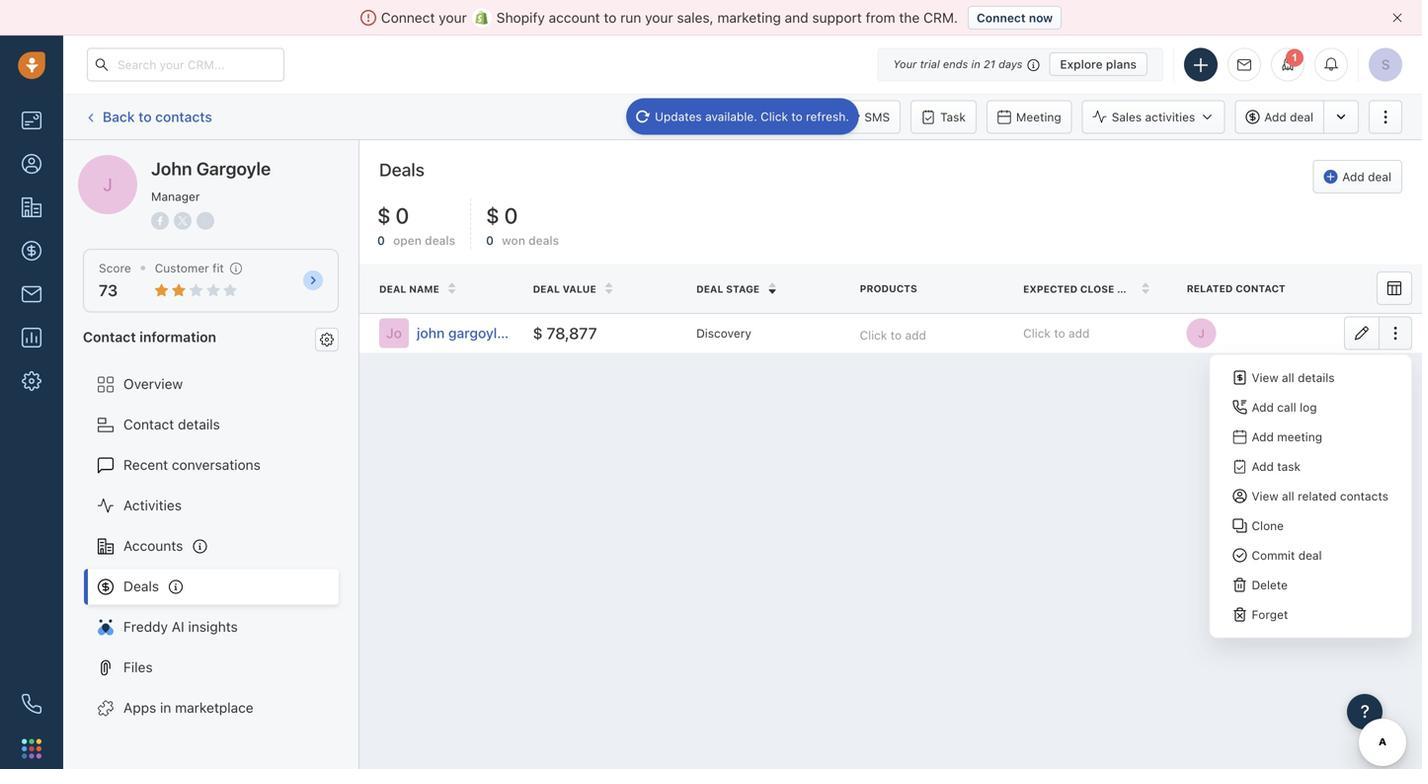 Task type: locate. For each thing, give the bounding box(es) containing it.
1 horizontal spatial deals
[[529, 234, 559, 248]]

deals inside $ 0 0 open deals
[[425, 234, 456, 248]]

score 73
[[99, 261, 131, 300]]

expected close date
[[1024, 284, 1144, 295]]

call
[[1278, 401, 1297, 414]]

1 vertical spatial contacts
[[1340, 490, 1389, 503]]

1 vertical spatial add deal button
[[1313, 160, 1403, 194]]

1 horizontal spatial add deal
[[1343, 170, 1392, 184]]

add down products
[[905, 329, 927, 342]]

deal
[[379, 284, 406, 295], [533, 284, 560, 295], [697, 284, 724, 295]]

accounts
[[123, 538, 183, 554]]

deals up $ 0 0 open deals
[[379, 159, 425, 180]]

in
[[972, 58, 981, 71], [160, 700, 171, 716]]

1 vertical spatial deal
[[1368, 170, 1392, 184]]

back to contacts
[[103, 108, 212, 125]]

connect
[[381, 9, 435, 26], [977, 11, 1026, 25]]

0 vertical spatial view
[[1252, 371, 1279, 385]]

details
[[1298, 371, 1335, 385], [178, 416, 220, 433]]

add
[[1265, 110, 1287, 124], [1343, 170, 1365, 184], [1252, 401, 1274, 414], [1252, 430, 1274, 444], [1252, 460, 1274, 474]]

$ inside $ 0 0 open deals
[[377, 203, 391, 228]]

0 horizontal spatial connect
[[381, 9, 435, 26]]

1 horizontal spatial deals
[[379, 159, 425, 180]]

john down back to contacts link
[[118, 155, 149, 171]]

to right back
[[138, 108, 152, 125]]

1 view from the top
[[1252, 371, 1279, 385]]

0 horizontal spatial deal
[[379, 284, 406, 295]]

and
[[785, 9, 809, 26]]

to down products
[[891, 329, 902, 342]]

related
[[1187, 283, 1233, 294]]

1 vertical spatial details
[[178, 416, 220, 433]]

Search your CRM... text field
[[87, 48, 285, 82]]

add down expected close date
[[1069, 327, 1090, 340]]

connect now button
[[968, 6, 1062, 30]]

2 vertical spatial deal
[[1299, 549, 1322, 563]]

plans
[[1106, 57, 1137, 71]]

1 vertical spatial all
[[1282, 490, 1295, 503]]

click to add down expected on the top right of the page
[[1024, 327, 1090, 340]]

available.
[[705, 110, 758, 123]]

$ 78,877
[[533, 324, 597, 343]]

0
[[396, 203, 409, 228], [504, 203, 518, 228], [377, 234, 385, 248], [486, 234, 494, 248]]

0 vertical spatial contact
[[83, 329, 136, 345]]

1 all from the top
[[1282, 371, 1295, 385]]

sms button
[[835, 100, 901, 134]]

0 vertical spatial add deal button
[[1235, 100, 1324, 134]]

0 horizontal spatial deals
[[425, 234, 456, 248]]

0 horizontal spatial $
[[377, 203, 391, 228]]

your left shopify
[[439, 9, 467, 26]]

1 horizontal spatial j
[[103, 174, 112, 195]]

sales activities button
[[1082, 100, 1235, 134], [1082, 100, 1225, 134]]

view up clone
[[1252, 490, 1279, 503]]

click
[[761, 110, 788, 123], [1024, 327, 1051, 340], [860, 329, 888, 342]]

in right apps at left
[[160, 700, 171, 716]]

0 vertical spatial details
[[1298, 371, 1335, 385]]

apps
[[123, 700, 156, 716]]

deals inside $ 0 0 won deals
[[529, 234, 559, 248]]

21
[[984, 58, 996, 71]]

view inside view all details link
[[1252, 371, 1279, 385]]

all
[[1282, 371, 1295, 385], [1282, 490, 1295, 503]]

to right the 'call'
[[792, 110, 803, 123]]

view all details
[[1252, 371, 1335, 385]]

j button
[[1187, 319, 1217, 348]]

manager
[[151, 190, 200, 204]]

1 vertical spatial add deal
[[1343, 170, 1392, 184]]

j down the related
[[1199, 327, 1205, 340]]

connect for connect now
[[977, 11, 1026, 25]]

meeting
[[1278, 430, 1323, 444]]

2 horizontal spatial j
[[1199, 327, 1205, 340]]

0 vertical spatial deals
[[379, 159, 425, 180]]

1 horizontal spatial your
[[645, 9, 673, 26]]

all for related
[[1282, 490, 1295, 503]]

deal left name
[[379, 284, 406, 295]]

john gargoyle
[[118, 155, 210, 171], [151, 158, 271, 179]]

3 deal from the left
[[697, 284, 724, 295]]

0 horizontal spatial john
[[118, 155, 149, 171]]

connect now
[[977, 11, 1053, 25]]

0 vertical spatial j
[[90, 156, 96, 170]]

0 horizontal spatial contacts
[[155, 108, 212, 125]]

your right run
[[645, 9, 673, 26]]

freddy
[[123, 619, 168, 635]]

1 vertical spatial j
[[103, 174, 112, 195]]

0 vertical spatial add deal
[[1265, 110, 1314, 124]]

$ up deal name
[[377, 203, 391, 228]]

view all related contacts
[[1252, 490, 1389, 503]]

j down back to contacts link
[[90, 156, 96, 170]]

task button
[[911, 100, 977, 134]]

fit
[[213, 261, 224, 275]]

2 your from the left
[[645, 9, 673, 26]]

2 vertical spatial j
[[1199, 327, 1205, 340]]

deals
[[379, 159, 425, 180], [123, 578, 159, 595]]

$ left 78,877
[[533, 324, 543, 343]]

task
[[1278, 460, 1301, 474]]

deals for $ 0 0 won deals
[[529, 234, 559, 248]]

open
[[393, 234, 422, 248]]

0 left won
[[486, 234, 494, 248]]

deals up freddy
[[123, 578, 159, 595]]

contact information
[[83, 329, 216, 345]]

$ right $ 0 0 open deals
[[486, 203, 500, 228]]

all for details
[[1282, 371, 1295, 385]]

0 horizontal spatial details
[[178, 416, 220, 433]]

contact up the recent
[[123, 416, 174, 433]]

deal left stage
[[697, 284, 724, 295]]

0 up open
[[396, 203, 409, 228]]

deals right open
[[425, 234, 456, 248]]

details up log
[[1298, 371, 1335, 385]]

gargoyle
[[153, 155, 210, 171], [196, 158, 271, 179]]

all left related
[[1282, 490, 1295, 503]]

contacts right related
[[1340, 490, 1389, 503]]

apps in marketplace
[[123, 700, 254, 716]]

customer
[[155, 261, 209, 275]]

1 horizontal spatial deal
[[533, 284, 560, 295]]

2 horizontal spatial $
[[533, 324, 543, 343]]

contacts down search your crm... text box
[[155, 108, 212, 125]]

deal
[[1290, 110, 1314, 124], [1368, 170, 1392, 184], [1299, 549, 1322, 563]]

call
[[761, 110, 782, 124]]

1 vertical spatial view
[[1252, 490, 1279, 503]]

0 horizontal spatial add deal
[[1265, 110, 1314, 124]]

clone
[[1252, 519, 1284, 533]]

john
[[118, 155, 149, 171], [151, 158, 192, 179]]

$
[[377, 203, 391, 228], [486, 203, 500, 228], [533, 324, 543, 343]]

updates
[[655, 110, 702, 123]]

1 vertical spatial contact
[[123, 416, 174, 433]]

details up recent conversations
[[178, 416, 220, 433]]

delete
[[1252, 578, 1288, 592]]

contact
[[1236, 283, 1286, 294]]

1 horizontal spatial in
[[972, 58, 981, 71]]

$ inside $ 0 0 won deals
[[486, 203, 500, 228]]

won
[[502, 234, 525, 248]]

connect inside connect now button
[[977, 11, 1026, 25]]

john up manager
[[151, 158, 192, 179]]

contact down 73 button
[[83, 329, 136, 345]]

1 vertical spatial deals
[[123, 578, 159, 595]]

1 vertical spatial in
[[160, 700, 171, 716]]

2 horizontal spatial deal
[[697, 284, 724, 295]]

0 vertical spatial contacts
[[155, 108, 212, 125]]

deals right won
[[529, 234, 559, 248]]

sales,
[[677, 9, 714, 26]]

your
[[439, 9, 467, 26], [645, 9, 673, 26]]

commit
[[1252, 549, 1295, 563]]

2 all from the top
[[1282, 490, 1295, 503]]

email
[[680, 110, 710, 124]]

73 button
[[99, 281, 118, 300]]

1 horizontal spatial connect
[[977, 11, 1026, 25]]

view up add call log
[[1252, 371, 1279, 385]]

click to add down products
[[860, 329, 927, 342]]

conversations
[[172, 457, 261, 473]]

0 vertical spatial all
[[1282, 371, 1295, 385]]

1 horizontal spatial click
[[860, 329, 888, 342]]

1 deals from the left
[[425, 234, 456, 248]]

2 view from the top
[[1252, 490, 1279, 503]]

all up call
[[1282, 371, 1295, 385]]

2 deal from the left
[[533, 284, 560, 295]]

sales
[[1112, 110, 1142, 124]]

deal left value
[[533, 284, 560, 295]]

2 deals from the left
[[529, 234, 559, 248]]

0 vertical spatial deal
[[1290, 110, 1314, 124]]

0 up won
[[504, 203, 518, 228]]

0 horizontal spatial your
[[439, 9, 467, 26]]

stage
[[726, 284, 760, 295]]

explore
[[1060, 57, 1103, 71]]

$ for $ 0 0 won deals
[[486, 203, 500, 228]]

in left 21
[[972, 58, 981, 71]]

back to contacts link
[[83, 102, 213, 133]]

0 horizontal spatial j
[[90, 156, 96, 170]]

1 deal from the left
[[379, 284, 406, 295]]

j down back
[[103, 174, 112, 195]]

to
[[604, 9, 617, 26], [138, 108, 152, 125], [792, 110, 803, 123], [1054, 327, 1066, 340], [891, 329, 902, 342]]

view for view all related contacts
[[1252, 490, 1279, 503]]

73
[[99, 281, 118, 300]]

deal for deal value
[[533, 284, 560, 295]]

explore plans
[[1060, 57, 1137, 71]]

1 horizontal spatial $
[[486, 203, 500, 228]]

$ 0 0 won deals
[[486, 203, 559, 248]]

view
[[1252, 371, 1279, 385], [1252, 490, 1279, 503]]



Task type: describe. For each thing, give the bounding box(es) containing it.
deal value
[[533, 284, 596, 295]]

0 horizontal spatial click
[[761, 110, 788, 123]]

marketing
[[718, 9, 781, 26]]

78,877
[[547, 324, 597, 343]]

to left run
[[604, 9, 617, 26]]

deal stage
[[697, 284, 760, 295]]

0 left open
[[377, 234, 385, 248]]

2 horizontal spatial click
[[1024, 327, 1051, 340]]

jo
[[386, 325, 402, 341]]

j for score
[[103, 174, 112, 195]]

view all details link
[[1219, 363, 1404, 393]]

mng settings image
[[320, 333, 334, 347]]

related
[[1298, 490, 1337, 503]]

ends
[[943, 58, 968, 71]]

crm.
[[924, 9, 958, 26]]

discovery
[[697, 327, 752, 340]]

back
[[103, 108, 135, 125]]

1 horizontal spatial contacts
[[1340, 490, 1389, 503]]

insights
[[188, 619, 238, 635]]

freddy ai insights
[[123, 619, 238, 635]]

run
[[621, 9, 642, 26]]

deal name
[[379, 284, 440, 295]]

$ for $ 0 0 open deals
[[377, 203, 391, 228]]

1 horizontal spatial john
[[151, 158, 192, 179]]

email button
[[651, 100, 721, 134]]

$ 0 0 open deals
[[377, 203, 456, 248]]

view for view all details
[[1252, 371, 1279, 385]]

value
[[563, 284, 596, 295]]

0 horizontal spatial add
[[905, 329, 927, 342]]

j inside button
[[1199, 327, 1205, 340]]

close image
[[1393, 13, 1403, 23]]

recent
[[123, 457, 168, 473]]

updates available. click to refresh. link
[[626, 98, 859, 135]]

sms
[[865, 110, 890, 124]]

recent conversations
[[123, 457, 261, 473]]

now
[[1029, 11, 1053, 25]]

your trial ends in 21 days
[[893, 58, 1023, 71]]

expected
[[1024, 284, 1078, 295]]

$ for $ 78,877
[[533, 324, 543, 343]]

date
[[1117, 284, 1144, 295]]

phone image
[[22, 694, 41, 714]]

explore plans link
[[1050, 52, 1148, 76]]

1 horizontal spatial add
[[1069, 327, 1090, 340]]

related contact
[[1187, 283, 1286, 294]]

contact for contact information
[[83, 329, 136, 345]]

commit deal
[[1252, 549, 1322, 563]]

close
[[1081, 284, 1115, 295]]

deal for deal stage
[[697, 284, 724, 295]]

information
[[140, 329, 216, 345]]

shopify
[[497, 9, 545, 26]]

name
[[409, 284, 440, 295]]

1 horizontal spatial details
[[1298, 371, 1335, 385]]

connect for connect your
[[381, 9, 435, 26]]

contact for contact details
[[123, 416, 174, 433]]

1
[[1292, 51, 1298, 64]]

add meeting
[[1252, 430, 1323, 444]]

add call log
[[1252, 401, 1317, 414]]

0 horizontal spatial click to add
[[860, 329, 927, 342]]

add task
[[1252, 460, 1301, 474]]

1 horizontal spatial click to add
[[1024, 327, 1090, 340]]

ai
[[172, 619, 184, 635]]

the
[[899, 9, 920, 26]]

contact details
[[123, 416, 220, 433]]

activities
[[1146, 110, 1196, 124]]

0 horizontal spatial deals
[[123, 578, 159, 595]]

meeting
[[1016, 110, 1062, 124]]

from
[[866, 9, 896, 26]]

to down expected on the top right of the page
[[1054, 327, 1066, 340]]

call link
[[731, 100, 792, 134]]

task
[[941, 110, 966, 124]]

customer fit
[[155, 261, 224, 275]]

1 your from the left
[[439, 9, 467, 26]]

0 vertical spatial in
[[972, 58, 981, 71]]

deals for $ 0 0 open deals
[[425, 234, 456, 248]]

phone element
[[12, 685, 51, 724]]

products
[[860, 283, 918, 294]]

activities
[[123, 497, 182, 514]]

files
[[123, 659, 153, 676]]

days
[[999, 58, 1023, 71]]

marketplace
[[175, 700, 254, 716]]

0 horizontal spatial in
[[160, 700, 171, 716]]

account
[[549, 9, 600, 26]]

freshworks switcher image
[[22, 739, 41, 759]]

send email image
[[1238, 59, 1252, 71]]

deal for deal name
[[379, 284, 406, 295]]

connect your
[[381, 9, 467, 26]]

j link
[[1187, 319, 1217, 348]]

forget
[[1252, 608, 1289, 622]]

log
[[1300, 401, 1317, 414]]

score
[[99, 261, 131, 275]]

call button
[[731, 100, 792, 134]]

j for j
[[90, 156, 96, 170]]

your
[[893, 58, 917, 71]]

meeting button
[[987, 100, 1073, 134]]

support
[[812, 9, 862, 26]]

shopify account to run your sales, marketing and support from the crm.
[[497, 9, 958, 26]]



Task type: vqa. For each thing, say whether or not it's contained in the screenshot.
S Icon
no



